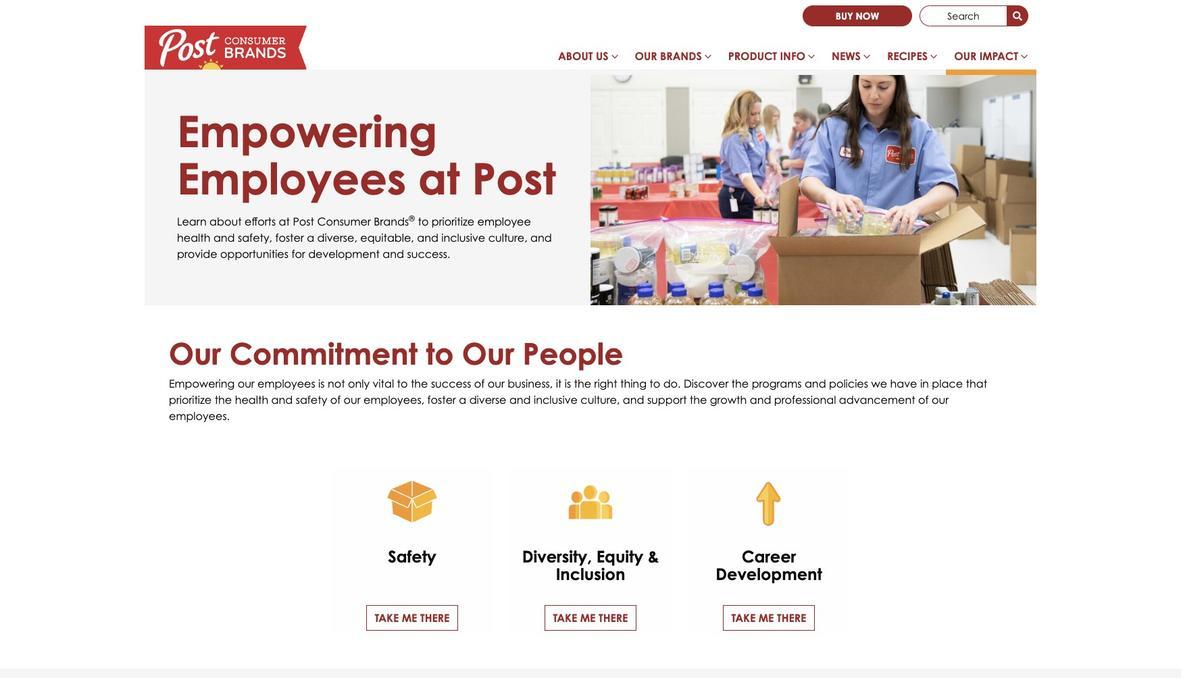 Task type: locate. For each thing, give the bounding box(es) containing it.
culture,
[[489, 231, 528, 245], [581, 394, 620, 407]]

buy now
[[836, 10, 880, 22]]

1 horizontal spatial at
[[419, 152, 460, 205]]

0 vertical spatial inclusive
[[442, 231, 486, 245]]

take
[[375, 612, 399, 625], [553, 612, 578, 625], [732, 612, 756, 625]]

learn about efforts at post consumer brands ®
[[177, 214, 415, 228]]

1 horizontal spatial take
[[553, 612, 578, 625]]

1 vertical spatial brands
[[374, 215, 409, 228]]

0 horizontal spatial is
[[319, 377, 325, 391]]

0 vertical spatial prioritize
[[432, 215, 475, 228]]

now
[[856, 10, 880, 22]]

take me there
[[375, 612, 450, 625], [553, 612, 628, 625], [732, 612, 807, 625]]

prioritize inside our commitment to our people empowering our employees is not only vital to the success of our business, it is the right thing to do. discover the programs and policies we have in place that prioritize the health and safety of our employees, foster a diverse and inclusive culture, and support the growth and professional advancement of our employees.
[[169, 394, 212, 407]]

0 horizontal spatial take
[[375, 612, 399, 625]]

diverse
[[470, 394, 507, 407]]

1 vertical spatial a
[[459, 394, 467, 407]]

2 take me there button from the left
[[545, 606, 637, 631]]

our
[[238, 377, 255, 391], [488, 377, 505, 391], [344, 394, 361, 407], [932, 394, 949, 407]]

news
[[832, 49, 861, 63]]

there for safety
[[421, 612, 450, 625]]

and down equitable,
[[383, 247, 404, 261]]

0 vertical spatial culture,
[[489, 231, 528, 245]]

post inside empowering employees at post
[[472, 152, 556, 205]]

1 horizontal spatial me
[[581, 612, 596, 625]]

advancement
[[840, 394, 916, 407]]

inclusion
[[556, 565, 626, 585]]

to
[[418, 215, 429, 228], [426, 336, 454, 372], [397, 377, 408, 391], [650, 377, 661, 391]]

0 vertical spatial foster
[[275, 231, 304, 245]]

post up employee
[[472, 152, 556, 205]]

at
[[419, 152, 460, 205], [279, 215, 290, 228]]

1 horizontal spatial health
[[235, 394, 269, 407]]

take down inclusion
[[553, 612, 578, 625]]

3 me from the left
[[759, 612, 775, 625]]

there down safety on the bottom left
[[421, 612, 450, 625]]

product
[[729, 49, 778, 63]]

our
[[635, 49, 658, 63], [955, 49, 977, 63], [169, 336, 221, 372], [462, 336, 515, 372]]

inclusive inside to prioritize employee health and safety, foster a diverse, equitable, and inclusive culture, and provide opportunities for development and success.
[[442, 231, 486, 245]]

policies
[[830, 377, 869, 391]]

that
[[967, 377, 988, 391]]

employee
[[478, 215, 531, 228]]

take me there button down safety on the bottom left
[[366, 606, 459, 631]]

take me there for safety
[[375, 612, 450, 625]]

3 take me there from the left
[[732, 612, 807, 625]]

0 horizontal spatial culture,
[[489, 231, 528, 245]]

our impact
[[955, 49, 1019, 63]]

take me there button
[[366, 606, 459, 631], [545, 606, 637, 631], [723, 606, 816, 631]]

programs
[[752, 377, 802, 391]]

1 vertical spatial health
[[235, 394, 269, 407]]

is right it
[[565, 377, 571, 391]]

0 horizontal spatial a
[[307, 231, 315, 245]]

there down inclusion
[[599, 612, 628, 625]]

take down safety on the bottom left
[[375, 612, 399, 625]]

equitable,
[[361, 231, 414, 245]]

to inside to prioritize employee health and safety, foster a diverse, equitable, and inclusive culture, and provide opportunities for development and success.
[[418, 215, 429, 228]]

development
[[308, 247, 380, 261]]

search image
[[1014, 12, 1023, 22]]

post inside learn about efforts at post consumer brands ®
[[293, 215, 314, 228]]

1 vertical spatial post
[[293, 215, 314, 228]]

0 vertical spatial empowering
[[177, 105, 438, 158]]

foster inside to prioritize employee health and safety, foster a diverse, equitable, and inclusive culture, and provide opportunities for development and success.
[[275, 231, 304, 245]]

the
[[411, 377, 428, 391], [574, 377, 592, 391], [732, 377, 749, 391], [215, 394, 232, 407], [690, 394, 708, 407]]

empowering inside empowering employees at post
[[177, 105, 438, 158]]

our right 'us' at the right of page
[[635, 49, 658, 63]]

1 take me there from the left
[[375, 612, 450, 625]]

culture, down the right
[[581, 394, 620, 407]]

a down learn about efforts at post consumer brands ®
[[307, 231, 315, 245]]

recipes
[[888, 49, 929, 63]]

of up "diverse"
[[475, 377, 485, 391]]

take me there down safety on the bottom left
[[375, 612, 450, 625]]

health
[[177, 231, 211, 245], [235, 394, 269, 407]]

safety
[[296, 394, 327, 407]]

a
[[307, 231, 315, 245], [459, 394, 467, 407]]

prioritize inside to prioritize employee health and safety, foster a diverse, equitable, and inclusive culture, and provide opportunities for development and success.
[[432, 215, 475, 228]]

and up professional
[[805, 377, 827, 391]]

foster down learn about efforts at post consumer brands ®
[[275, 231, 304, 245]]

and
[[214, 231, 235, 245], [417, 231, 439, 245], [531, 231, 552, 245], [383, 247, 404, 261], [805, 377, 827, 391], [272, 394, 293, 407], [510, 394, 531, 407], [623, 394, 645, 407], [750, 394, 772, 407]]

1 take from the left
[[375, 612, 399, 625]]

Search text field
[[920, 5, 1008, 26]]

3 take me there button from the left
[[723, 606, 816, 631]]

2 take me there from the left
[[553, 612, 628, 625]]

there
[[421, 612, 450, 625], [599, 612, 628, 625], [778, 612, 807, 625]]

post
[[472, 152, 556, 205], [293, 215, 314, 228]]

employees
[[258, 377, 316, 391]]

1 horizontal spatial there
[[599, 612, 628, 625]]

0 vertical spatial health
[[177, 231, 211, 245]]

inclusive down it
[[534, 394, 578, 407]]

take down development
[[732, 612, 756, 625]]

3 take from the left
[[732, 612, 756, 625]]

1 horizontal spatial take me there
[[553, 612, 628, 625]]

and down employee
[[531, 231, 552, 245]]

the up the growth
[[732, 377, 749, 391]]

culture, down employee
[[489, 231, 528, 245]]

a woman packages food into a cardboard box image
[[591, 75, 1037, 305]]

we
[[872, 377, 888, 391]]

business,
[[508, 377, 553, 391]]

0 horizontal spatial take me there button
[[366, 606, 459, 631]]

take me there for career development
[[732, 612, 807, 625]]

prioritize up employees.
[[169, 394, 212, 407]]

to prioritize employee health and safety, foster a diverse, equitable, and inclusive culture, and provide opportunities for development and success.
[[177, 215, 552, 261]]

®
[[409, 214, 415, 224]]

health down learn
[[177, 231, 211, 245]]

the up employees.
[[215, 394, 232, 407]]

2 me from the left
[[581, 612, 596, 625]]

0 horizontal spatial of
[[330, 394, 341, 407]]

foster
[[275, 231, 304, 245], [428, 394, 456, 407]]

discover
[[684, 377, 729, 391]]

1 vertical spatial culture,
[[581, 394, 620, 407]]

me down development
[[759, 612, 775, 625]]

0 vertical spatial at
[[419, 152, 460, 205]]

0 horizontal spatial prioritize
[[169, 394, 212, 407]]

0 horizontal spatial at
[[279, 215, 290, 228]]

foster down success
[[428, 394, 456, 407]]

0 horizontal spatial foster
[[275, 231, 304, 245]]

of down in in the right bottom of the page
[[919, 394, 929, 407]]

and down employees
[[272, 394, 293, 407]]

to up employees,
[[397, 377, 408, 391]]

post up for
[[293, 215, 314, 228]]

2 horizontal spatial there
[[778, 612, 807, 625]]

2 horizontal spatial take me there button
[[723, 606, 816, 631]]

1 horizontal spatial a
[[459, 394, 467, 407]]

development
[[716, 565, 823, 585]]

a inside our commitment to our people empowering our employees is not only vital to the success of our business, it is the right thing to do. discover the programs and policies we have in place that prioritize the health and safety of our employees, foster a diverse and inclusive culture, and support the growth and professional advancement of our employees.
[[459, 394, 467, 407]]

the up employees,
[[411, 377, 428, 391]]

take me there down development
[[732, 612, 807, 625]]

1 horizontal spatial prioritize
[[432, 215, 475, 228]]

inclusive
[[442, 231, 486, 245], [534, 394, 578, 407]]

there for career development
[[778, 612, 807, 625]]

0 horizontal spatial inclusive
[[442, 231, 486, 245]]

2 horizontal spatial take me there
[[732, 612, 807, 625]]

of
[[475, 377, 485, 391], [330, 394, 341, 407], [919, 394, 929, 407]]

1 take me there button from the left
[[366, 606, 459, 631]]

1 horizontal spatial post
[[472, 152, 556, 205]]

empowering employees at post
[[177, 105, 556, 205]]

a box image
[[331, 468, 494, 538]]

me down safety on the bottom left
[[402, 612, 417, 625]]

our up "diverse"
[[462, 336, 515, 372]]

3 there from the left
[[778, 612, 807, 625]]

1 horizontal spatial inclusive
[[534, 394, 578, 407]]

1 vertical spatial at
[[279, 215, 290, 228]]

health down employees
[[235, 394, 269, 407]]

None search field
[[920, 5, 1029, 26]]

1 vertical spatial foster
[[428, 394, 456, 407]]

1 vertical spatial prioritize
[[169, 394, 212, 407]]

a inside to prioritize employee health and safety, foster a diverse, equitable, and inclusive culture, and provide opportunities for development and success.
[[307, 231, 315, 245]]

safety,
[[238, 231, 272, 245]]

is
[[319, 377, 325, 391], [565, 377, 571, 391]]

our left impact
[[955, 49, 977, 63]]

1 vertical spatial empowering
[[169, 377, 235, 391]]

impact
[[980, 49, 1019, 63]]

0 horizontal spatial me
[[402, 612, 417, 625]]

prioritize
[[432, 215, 475, 228], [169, 394, 212, 407]]

0 horizontal spatial post
[[293, 215, 314, 228]]

0 vertical spatial a
[[307, 231, 315, 245]]

diverse,
[[317, 231, 358, 245]]

opportunities
[[220, 247, 289, 261]]

prioritize up 'success.'
[[432, 215, 475, 228]]

1 horizontal spatial take me there button
[[545, 606, 637, 631]]

of down not
[[330, 394, 341, 407]]

brands
[[661, 49, 702, 63], [374, 215, 409, 228]]

me
[[402, 612, 417, 625], [581, 612, 596, 625], [759, 612, 775, 625]]

0 horizontal spatial health
[[177, 231, 211, 245]]

0 vertical spatial brands
[[661, 49, 702, 63]]

1 horizontal spatial culture,
[[581, 394, 620, 407]]

1 horizontal spatial is
[[565, 377, 571, 391]]

take me there for diversity, equity & inclusion
[[553, 612, 628, 625]]

empowering
[[177, 105, 438, 158], [169, 377, 235, 391]]

take me there button down inclusion
[[545, 606, 637, 631]]

menu
[[550, 43, 1037, 75]]

2 there from the left
[[599, 612, 628, 625]]

our for commitment
[[169, 336, 221, 372]]

a down success
[[459, 394, 467, 407]]

2 horizontal spatial me
[[759, 612, 775, 625]]

people
[[523, 336, 624, 372]]

0 horizontal spatial take me there
[[375, 612, 450, 625]]

to up success
[[426, 336, 454, 372]]

our up employees.
[[169, 336, 221, 372]]

our down only
[[344, 394, 361, 407]]

and down about
[[214, 231, 235, 245]]

me for safety
[[402, 612, 417, 625]]

safety
[[388, 547, 437, 567]]

&
[[648, 547, 659, 567]]

1 horizontal spatial foster
[[428, 394, 456, 407]]

and up 'success.'
[[417, 231, 439, 245]]

1 vertical spatial inclusive
[[534, 394, 578, 407]]

1 me from the left
[[402, 612, 417, 625]]

1 there from the left
[[421, 612, 450, 625]]

2 take from the left
[[553, 612, 578, 625]]

info
[[781, 49, 806, 63]]

2 horizontal spatial take
[[732, 612, 756, 625]]

2 is from the left
[[565, 377, 571, 391]]

inclusive up 'success.'
[[442, 231, 486, 245]]

0 horizontal spatial brands
[[374, 215, 409, 228]]

place
[[933, 377, 964, 391]]

take for safety
[[375, 612, 399, 625]]

to right ®
[[418, 215, 429, 228]]

me down inclusion
[[581, 612, 596, 625]]

there down development
[[778, 612, 807, 625]]

1 horizontal spatial of
[[475, 377, 485, 391]]

diversity, equity & inclusion
[[522, 547, 659, 585]]

is left not
[[319, 377, 325, 391]]

provide
[[177, 247, 217, 261]]

take me there down inclusion
[[553, 612, 628, 625]]

0 horizontal spatial there
[[421, 612, 450, 625]]

0 vertical spatial post
[[472, 152, 556, 205]]

take me there button down development
[[723, 606, 816, 631]]



Task type: describe. For each thing, give the bounding box(es) containing it.
success.
[[407, 247, 451, 261]]

the left the right
[[574, 377, 592, 391]]

culture, inside our commitment to our people empowering our employees is not only vital to the success of our business, it is the right thing to do. discover the programs and policies we have in place that prioritize the health and safety of our employees, foster a diverse and inclusive culture, and support the growth and professional advancement of our employees.
[[581, 394, 620, 407]]

about
[[558, 49, 593, 63]]

post consumer brands image
[[145, 26, 307, 70]]

right
[[595, 377, 618, 391]]

employees.
[[169, 410, 230, 423]]

foster inside our commitment to our people empowering our employees is not only vital to the success of our business, it is the right thing to do. discover the programs and policies we have in place that prioritize the health and safety of our employees, foster a diverse and inclusive culture, and support the growth and professional advancement of our employees.
[[428, 394, 456, 407]]

in
[[921, 377, 930, 391]]

2 horizontal spatial of
[[919, 394, 929, 407]]

take for diversity, equity & inclusion
[[553, 612, 578, 625]]

thing
[[621, 377, 647, 391]]

our brands link
[[627, 43, 721, 75]]

growth
[[711, 394, 747, 407]]

our down "place"
[[932, 394, 949, 407]]

equity
[[597, 547, 644, 567]]

take for career development
[[732, 612, 756, 625]]

us
[[596, 49, 609, 63]]

about
[[210, 215, 242, 228]]

professional
[[775, 394, 837, 407]]

our impact link
[[947, 43, 1037, 75]]

1 is from the left
[[319, 377, 325, 391]]

a yellow icon showing three people image
[[510, 468, 672, 538]]

success
[[431, 377, 472, 391]]

for
[[292, 247, 305, 261]]

upward facing arrow. image
[[688, 468, 851, 538]]

to left do.
[[650, 377, 661, 391]]

learn
[[177, 215, 207, 228]]

and down business,
[[510, 394, 531, 407]]

and down programs
[[750, 394, 772, 407]]

only
[[348, 377, 370, 391]]

inclusive inside our commitment to our people empowering our employees is not only vital to the success of our business, it is the right thing to do. discover the programs and policies we have in place that prioritize the health and safety of our employees, foster a diverse and inclusive culture, and support the growth and professional advancement of our employees.
[[534, 394, 578, 407]]

our for brands
[[635, 49, 658, 63]]

take me there button for career development
[[723, 606, 816, 631]]

and down the thing
[[623, 394, 645, 407]]

at inside empowering employees at post
[[419, 152, 460, 205]]

me for diversity, equity & inclusion
[[581, 612, 596, 625]]

me for career development
[[759, 612, 775, 625]]

health inside to prioritize employee health and safety, foster a diverse, equitable, and inclusive culture, and provide opportunities for development and success.
[[177, 231, 211, 245]]

buy now menu item
[[803, 5, 913, 26]]

our commitment to our people empowering our employees is not only vital to the success of our business, it is the right thing to do. discover the programs and policies we have in place that prioritize the health and safety of our employees, foster a diverse and inclusive culture, and support the growth and professional advancement of our employees.
[[169, 336, 988, 423]]

product info link
[[721, 43, 824, 75]]

diversity,
[[522, 547, 592, 567]]

menu containing about us
[[550, 43, 1037, 75]]

culture, inside to prioritize employee health and safety, foster a diverse, equitable, and inclusive culture, and provide opportunities for development and success.
[[489, 231, 528, 245]]

support
[[648, 394, 687, 407]]

brands inside learn about efforts at post consumer brands ®
[[374, 215, 409, 228]]

take me there button for safety
[[366, 606, 459, 631]]

do.
[[664, 377, 681, 391]]

buy now link
[[803, 5, 913, 26]]

not
[[328, 377, 345, 391]]

health inside our commitment to our people empowering our employees is not only vital to the success of our business, it is the right thing to do. discover the programs and policies we have in place that prioritize the health and safety of our employees, foster a diverse and inclusive culture, and support the growth and professional advancement of our employees.
[[235, 394, 269, 407]]

career
[[742, 547, 797, 567]]

product info
[[729, 49, 806, 63]]

our left employees
[[238, 377, 255, 391]]

vital
[[373, 377, 394, 391]]

take me there button for diversity, equity & inclusion
[[545, 606, 637, 631]]

about us
[[558, 49, 609, 63]]

recipes link
[[880, 43, 947, 75]]

there for diversity, equity & inclusion
[[599, 612, 628, 625]]

buy
[[836, 10, 854, 22]]

employees
[[177, 152, 407, 205]]

the down discover
[[690, 394, 708, 407]]

consumer
[[317, 215, 371, 228]]

news link
[[824, 43, 880, 75]]

at inside learn about efforts at post consumer brands ®
[[279, 215, 290, 228]]

commitment
[[230, 336, 418, 372]]

our brands
[[635, 49, 702, 63]]

about us link
[[550, 43, 627, 75]]

efforts
[[245, 215, 276, 228]]

empowering inside our commitment to our people empowering our employees is not only vital to the success of our business, it is the right thing to do. discover the programs and policies we have in place that prioritize the health and safety of our employees, foster a diverse and inclusive culture, and support the growth and professional advancement of our employees.
[[169, 377, 235, 391]]

it
[[556, 377, 562, 391]]

career development
[[716, 547, 823, 585]]

employees,
[[364, 394, 425, 407]]

1 horizontal spatial brands
[[661, 49, 702, 63]]

our for impact
[[955, 49, 977, 63]]

our up "diverse"
[[488, 377, 505, 391]]

have
[[891, 377, 918, 391]]



Task type: vqa. For each thing, say whether or not it's contained in the screenshot.
the because
no



